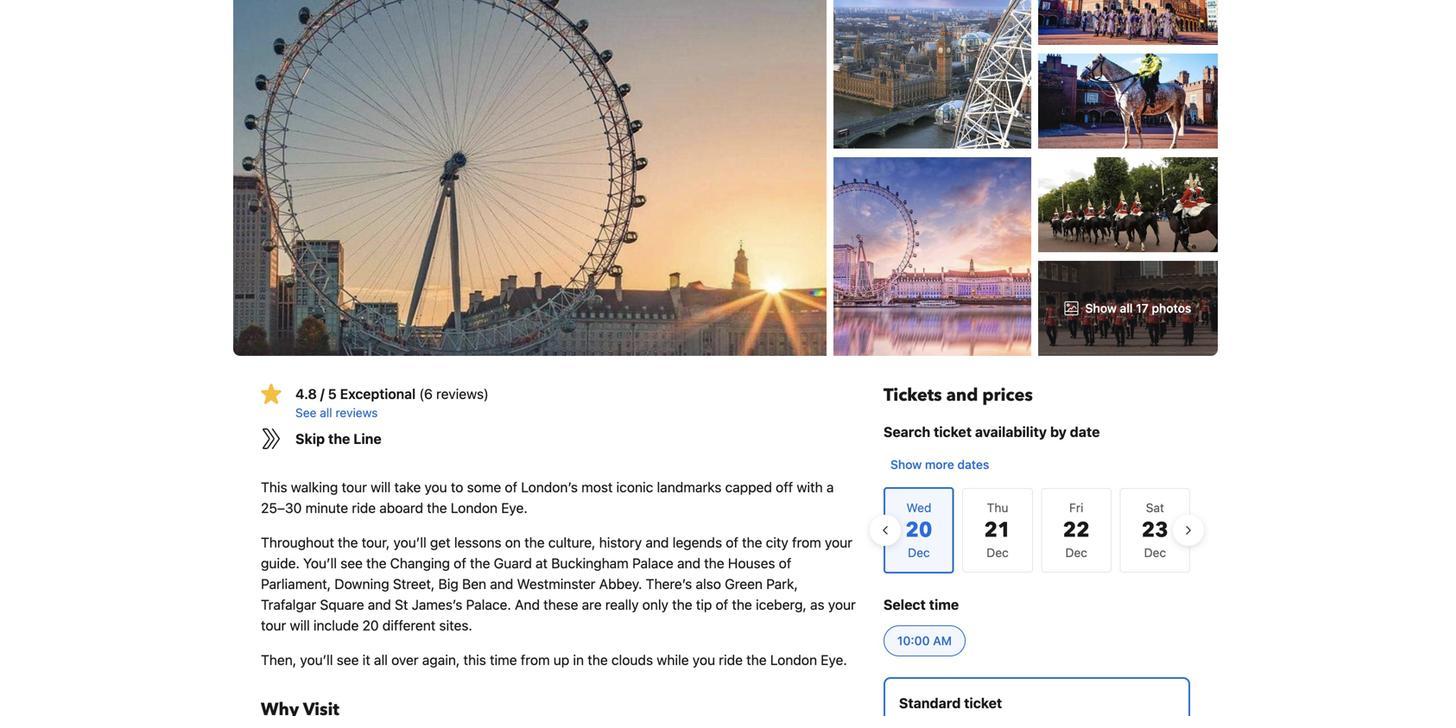 Task type: describe. For each thing, give the bounding box(es) containing it.
skip
[[296, 431, 325, 447]]

10:00
[[898, 634, 930, 648]]

show more dates button
[[884, 449, 997, 480]]

22
[[1063, 516, 1090, 545]]

culture,
[[549, 534, 596, 551]]

really
[[606, 597, 639, 613]]

downing
[[335, 576, 389, 592]]

show all 17 photos
[[1086, 301, 1192, 315]]

17
[[1136, 301, 1149, 315]]

sites.
[[439, 617, 473, 634]]

you'll inside throughout the tour, you'll get lessons on the culture, history and legends of the city from your guide. you'll see the changing of the guard at buckingham palace and the houses of parliament, downing street, big ben and westminster abbey. there's also green park, trafalgar square and st james's palace. and these are really only the tip of the iceberg, as your tour will include 20 different sites.
[[394, 534, 427, 551]]

clouds
[[612, 652, 653, 668]]

tour,
[[362, 534, 390, 551]]

london's
[[521, 479, 578, 496]]

1 vertical spatial from
[[521, 652, 550, 668]]

fri
[[1070, 501, 1084, 515]]

the right the 'on' in the bottom left of the page
[[525, 534, 545, 551]]

1 horizontal spatial ride
[[719, 652, 743, 668]]

will inside throughout the tour, you'll get lessons on the culture, history and legends of the city from your guide. you'll see the changing of the guard at buckingham palace and the houses of parliament, downing street, big ben and westminster abbey. there's also green park, trafalgar square and st james's palace. and these are really only the tip of the iceberg, as your tour will include 20 different sites.
[[290, 617, 310, 634]]

the up also
[[704, 555, 725, 572]]

it
[[363, 652, 371, 668]]

st
[[395, 597, 408, 613]]

1 vertical spatial london
[[771, 652, 817, 668]]

reviews)
[[436, 386, 489, 402]]

up
[[554, 652, 570, 668]]

standard
[[899, 695, 961, 712]]

landmarks
[[657, 479, 722, 496]]

square
[[320, 597, 364, 613]]

abbey.
[[599, 576, 642, 592]]

skip the line
[[296, 431, 382, 447]]

of right tip
[[716, 597, 729, 613]]

region containing 21
[[870, 480, 1205, 581]]

off
[[776, 479, 793, 496]]

trafalgar
[[261, 597, 316, 613]]

capped
[[725, 479, 772, 496]]

guard
[[494, 555, 532, 572]]

palace
[[633, 555, 674, 572]]

of up houses
[[726, 534, 739, 551]]

10:00 am
[[898, 634, 952, 648]]

only
[[643, 597, 669, 613]]

20
[[362, 617, 379, 634]]

houses
[[728, 555, 776, 572]]

ben
[[462, 576, 487, 592]]

sat 23 dec
[[1142, 501, 1169, 560]]

sat
[[1146, 501, 1165, 515]]

1 vertical spatial you
[[693, 652, 715, 668]]

the left 'line'
[[328, 431, 350, 447]]

the up houses
[[742, 534, 763, 551]]

are
[[582, 597, 602, 613]]

search
[[884, 424, 931, 440]]

tickets and prices
[[884, 384, 1033, 407]]

walking
[[291, 479, 338, 496]]

this
[[464, 652, 486, 668]]

eye. inside this walking tour will take you to some of london's most iconic landmarks capped off with a 25–30 minute ride aboard the london eye.
[[501, 500, 528, 516]]

23
[[1142, 516, 1169, 545]]

0 horizontal spatial you'll
[[300, 652, 333, 668]]

a
[[827, 479, 834, 496]]

the right in
[[588, 652, 608, 668]]

legends
[[673, 534, 722, 551]]

ride inside this walking tour will take you to some of london's most iconic landmarks capped off with a 25–30 minute ride aboard the london eye.
[[352, 500, 376, 516]]

parliament,
[[261, 576, 331, 592]]

select time
[[884, 597, 959, 613]]

4.8 / 5 exceptional (6 reviews) see all reviews
[[296, 386, 489, 420]]

park,
[[767, 576, 798, 592]]

include
[[314, 617, 359, 634]]

4.8
[[296, 386, 317, 402]]

of up big
[[454, 555, 466, 572]]

reviews
[[336, 406, 378, 420]]

tour inside throughout the tour, you'll get lessons on the culture, history and legends of the city from your guide. you'll see the changing of the guard at buckingham palace and the houses of parliament, downing street, big ben and westminster abbey. there's also green park, trafalgar square and st james's palace. and these are really only the tip of the iceberg, as your tour will include 20 different sites.
[[261, 617, 286, 634]]

2 vertical spatial all
[[374, 652, 388, 668]]

thu
[[987, 501, 1009, 515]]

then, you'll see it all over again, this time from up in the clouds while you ride the london eye.
[[261, 652, 847, 668]]

and
[[515, 597, 540, 613]]

aboard
[[380, 500, 423, 516]]

more
[[925, 458, 955, 472]]

this walking tour will take you to some of london's most iconic landmarks capped off with a 25–30 minute ride aboard the london eye.
[[261, 479, 834, 516]]

on
[[505, 534, 521, 551]]

buckingham
[[552, 555, 629, 572]]

0 vertical spatial your
[[825, 534, 853, 551]]

changing
[[390, 555, 450, 572]]

1 vertical spatial eye.
[[821, 652, 847, 668]]

and down legends on the left of page
[[677, 555, 701, 572]]

also
[[696, 576, 721, 592]]

you'll
[[303, 555, 337, 572]]

/
[[320, 386, 325, 402]]

city
[[766, 534, 789, 551]]



Task type: locate. For each thing, give the bounding box(es) containing it.
the left tour,
[[338, 534, 358, 551]]

dec down the 21
[[987, 546, 1009, 560]]

1 horizontal spatial tour
[[342, 479, 367, 496]]

1 horizontal spatial you
[[693, 652, 715, 668]]

0 vertical spatial will
[[371, 479, 391, 496]]

exceptional
[[340, 386, 416, 402]]

standard ticket
[[899, 695, 1003, 712]]

tour down trafalgar
[[261, 617, 286, 634]]

will inside this walking tour will take you to some of london's most iconic landmarks capped off with a 25–30 minute ride aboard the london eye.
[[371, 479, 391, 496]]

5
[[328, 386, 337, 402]]

0 vertical spatial you'll
[[394, 534, 427, 551]]

1 horizontal spatial show
[[1086, 301, 1117, 315]]

ticket for search
[[934, 424, 972, 440]]

show for show more dates
[[891, 458, 922, 472]]

of inside this walking tour will take you to some of london's most iconic landmarks capped off with a 25–30 minute ride aboard the london eye.
[[505, 479, 518, 496]]

the up get
[[427, 500, 447, 516]]

1 vertical spatial all
[[320, 406, 332, 420]]

show left 17
[[1086, 301, 1117, 315]]

there's
[[646, 576, 692, 592]]

dec for 21
[[987, 546, 1009, 560]]

will left take
[[371, 479, 391, 496]]

dec
[[987, 546, 1009, 560], [1066, 546, 1088, 560], [1145, 546, 1167, 560]]

1 horizontal spatial eye.
[[821, 652, 847, 668]]

show down search
[[891, 458, 922, 472]]

guide.
[[261, 555, 300, 572]]

lessons
[[454, 534, 502, 551]]

then,
[[261, 652, 297, 668]]

palace.
[[466, 597, 511, 613]]

all inside 4.8 / 5 exceptional (6 reviews) see all reviews
[[320, 406, 332, 420]]

the down tour,
[[366, 555, 387, 572]]

your
[[825, 534, 853, 551], [829, 597, 856, 613]]

see inside throughout the tour, you'll get lessons on the culture, history and legends of the city from your guide. you'll see the changing of the guard at buckingham palace and the houses of parliament, downing street, big ben and westminster abbey. there's also green park, trafalgar square and st james's palace. and these are really only the tip of the iceberg, as your tour will include 20 different sites.
[[341, 555, 363, 572]]

0 horizontal spatial all
[[320, 406, 332, 420]]

search ticket availability by date
[[884, 424, 1100, 440]]

tip
[[696, 597, 712, 613]]

see left the it
[[337, 652, 359, 668]]

the down lessons
[[470, 555, 490, 572]]

you right 'while'
[[693, 652, 715, 668]]

select
[[884, 597, 926, 613]]

ticket up show more dates
[[934, 424, 972, 440]]

while
[[657, 652, 689, 668]]

2 dec from the left
[[1066, 546, 1088, 560]]

see up downing
[[341, 555, 363, 572]]

region
[[870, 480, 1205, 581]]

0 horizontal spatial will
[[290, 617, 310, 634]]

1 vertical spatial ride
[[719, 652, 743, 668]]

with
[[797, 479, 823, 496]]

to
[[451, 479, 464, 496]]

show
[[1086, 301, 1117, 315], [891, 458, 922, 472]]

0 vertical spatial show
[[1086, 301, 1117, 315]]

0 horizontal spatial dec
[[987, 546, 1009, 560]]

london down the some
[[451, 500, 498, 516]]

from right city
[[792, 534, 822, 551]]

tour
[[342, 479, 367, 496], [261, 617, 286, 634]]

of right the some
[[505, 479, 518, 496]]

big
[[439, 576, 459, 592]]

0 horizontal spatial london
[[451, 500, 498, 516]]

photos
[[1152, 301, 1192, 315]]

your right as
[[829, 597, 856, 613]]

you inside this walking tour will take you to some of london's most iconic landmarks capped off with a 25–30 minute ride aboard the london eye.
[[425, 479, 447, 496]]

will down trafalgar
[[290, 617, 310, 634]]

tour inside this walking tour will take you to some of london's most iconic landmarks capped off with a 25–30 minute ride aboard the london eye.
[[342, 479, 367, 496]]

0 vertical spatial all
[[1120, 301, 1133, 315]]

eye. down as
[[821, 652, 847, 668]]

time right this
[[490, 652, 517, 668]]

take
[[394, 479, 421, 496]]

dec down 22
[[1066, 546, 1088, 560]]

all right the it
[[374, 652, 388, 668]]

again,
[[422, 652, 460, 668]]

dec for 22
[[1066, 546, 1088, 560]]

0 horizontal spatial eye.
[[501, 500, 528, 516]]

green
[[725, 576, 763, 592]]

0 vertical spatial tour
[[342, 479, 367, 496]]

all left 17
[[1120, 301, 1133, 315]]

1 horizontal spatial time
[[930, 597, 959, 613]]

1 horizontal spatial you'll
[[394, 534, 427, 551]]

2 horizontal spatial all
[[1120, 301, 1133, 315]]

ride up tour,
[[352, 500, 376, 516]]

line
[[354, 431, 382, 447]]

1 vertical spatial will
[[290, 617, 310, 634]]

london inside this walking tour will take you to some of london's most iconic landmarks capped off with a 25–30 minute ride aboard the london eye.
[[451, 500, 498, 516]]

0 vertical spatial see
[[341, 555, 363, 572]]

iconic
[[617, 479, 654, 496]]

london
[[451, 500, 498, 516], [771, 652, 817, 668]]

throughout
[[261, 534, 334, 551]]

james's
[[412, 597, 463, 613]]

(6
[[419, 386, 433, 402]]

0 vertical spatial from
[[792, 534, 822, 551]]

show more dates
[[891, 458, 990, 472]]

the left tip
[[672, 597, 693, 613]]

and left prices
[[947, 384, 979, 407]]

dec inside the fri 22 dec
[[1066, 546, 1088, 560]]

the down green
[[732, 597, 752, 613]]

street,
[[393, 576, 435, 592]]

thu 21 dec
[[985, 501, 1011, 560]]

the down iceberg,
[[747, 652, 767, 668]]

minute
[[306, 500, 348, 516]]

0 vertical spatial eye.
[[501, 500, 528, 516]]

will
[[371, 479, 391, 496], [290, 617, 310, 634]]

1 vertical spatial your
[[829, 597, 856, 613]]

from inside throughout the tour, you'll get lessons on the culture, history and legends of the city from your guide. you'll see the changing of the guard at buckingham palace and the houses of parliament, downing street, big ben and westminster abbey. there's also green park, trafalgar square and st james's palace. and these are really only the tip of the iceberg, as your tour will include 20 different sites.
[[792, 534, 822, 551]]

ticket for standard
[[964, 695, 1003, 712]]

0 horizontal spatial show
[[891, 458, 922, 472]]

dec inside "sat 23 dec"
[[1145, 546, 1167, 560]]

from left up
[[521, 652, 550, 668]]

dec inside thu 21 dec
[[987, 546, 1009, 560]]

of
[[505, 479, 518, 496], [726, 534, 739, 551], [454, 555, 466, 572], [779, 555, 792, 572], [716, 597, 729, 613]]

1 vertical spatial time
[[490, 652, 517, 668]]

25–30
[[261, 500, 302, 516]]

0 vertical spatial ride
[[352, 500, 376, 516]]

the
[[328, 431, 350, 447], [427, 500, 447, 516], [338, 534, 358, 551], [525, 534, 545, 551], [742, 534, 763, 551], [366, 555, 387, 572], [470, 555, 490, 572], [704, 555, 725, 572], [672, 597, 693, 613], [732, 597, 752, 613], [588, 652, 608, 668], [747, 652, 767, 668]]

of up park,
[[779, 555, 792, 572]]

this
[[261, 479, 287, 496]]

show inside button
[[891, 458, 922, 472]]

history
[[599, 534, 642, 551]]

time up 'am'
[[930, 597, 959, 613]]

0 vertical spatial ticket
[[934, 424, 972, 440]]

you'll up changing
[[394, 534, 427, 551]]

different
[[383, 617, 436, 634]]

0 vertical spatial time
[[930, 597, 959, 613]]

by
[[1051, 424, 1067, 440]]

1 vertical spatial show
[[891, 458, 922, 472]]

dec down 23
[[1145, 546, 1167, 560]]

from
[[792, 534, 822, 551], [521, 652, 550, 668]]

as
[[811, 597, 825, 613]]

1 vertical spatial ticket
[[964, 695, 1003, 712]]

0 vertical spatial you
[[425, 479, 447, 496]]

see all reviews button
[[296, 404, 856, 422]]

and left st
[[368, 597, 391, 613]]

see
[[296, 406, 317, 420]]

ride right 'while'
[[719, 652, 743, 668]]

over
[[392, 652, 419, 668]]

get
[[430, 534, 451, 551]]

1 horizontal spatial will
[[371, 479, 391, 496]]

1 vertical spatial you'll
[[300, 652, 333, 668]]

ticket right standard
[[964, 695, 1003, 712]]

1 vertical spatial see
[[337, 652, 359, 668]]

dates
[[958, 458, 990, 472]]

most
[[582, 479, 613, 496]]

all down /
[[320, 406, 332, 420]]

and
[[947, 384, 979, 407], [646, 534, 669, 551], [677, 555, 701, 572], [490, 576, 514, 592], [368, 597, 391, 613]]

fri 22 dec
[[1063, 501, 1090, 560]]

london down iceberg,
[[771, 652, 817, 668]]

time
[[930, 597, 959, 613], [490, 652, 517, 668]]

1 horizontal spatial london
[[771, 652, 817, 668]]

am
[[933, 634, 952, 648]]

you'll
[[394, 534, 427, 551], [300, 652, 333, 668]]

0 horizontal spatial time
[[490, 652, 517, 668]]

1 vertical spatial tour
[[261, 617, 286, 634]]

date
[[1070, 424, 1100, 440]]

0 horizontal spatial tour
[[261, 617, 286, 634]]

the inside this walking tour will take you to some of london's most iconic landmarks capped off with a 25–30 minute ride aboard the london eye.
[[427, 500, 447, 516]]

2 horizontal spatial dec
[[1145, 546, 1167, 560]]

eye. up the 'on' in the bottom left of the page
[[501, 500, 528, 516]]

3 dec from the left
[[1145, 546, 1167, 560]]

0 horizontal spatial from
[[521, 652, 550, 668]]

availability
[[975, 424, 1047, 440]]

you left to
[[425, 479, 447, 496]]

1 horizontal spatial dec
[[1066, 546, 1088, 560]]

and down guard
[[490, 576, 514, 592]]

your down a
[[825, 534, 853, 551]]

you
[[425, 479, 447, 496], [693, 652, 715, 668]]

21
[[985, 516, 1011, 545]]

0 horizontal spatial you
[[425, 479, 447, 496]]

you'll right "then,"
[[300, 652, 333, 668]]

1 dec from the left
[[987, 546, 1009, 560]]

show for show all 17 photos
[[1086, 301, 1117, 315]]

some
[[467, 479, 501, 496]]

1 horizontal spatial all
[[374, 652, 388, 668]]

dec for 23
[[1145, 546, 1167, 560]]

and up palace
[[646, 534, 669, 551]]

tour up minute at the left
[[342, 479, 367, 496]]

these
[[544, 597, 579, 613]]

0 vertical spatial london
[[451, 500, 498, 516]]

eye.
[[501, 500, 528, 516], [821, 652, 847, 668]]

in
[[573, 652, 584, 668]]

0 horizontal spatial ride
[[352, 500, 376, 516]]

1 horizontal spatial from
[[792, 534, 822, 551]]



Task type: vqa. For each thing, say whether or not it's contained in the screenshot.
the Search in 'search' 'button'
no



